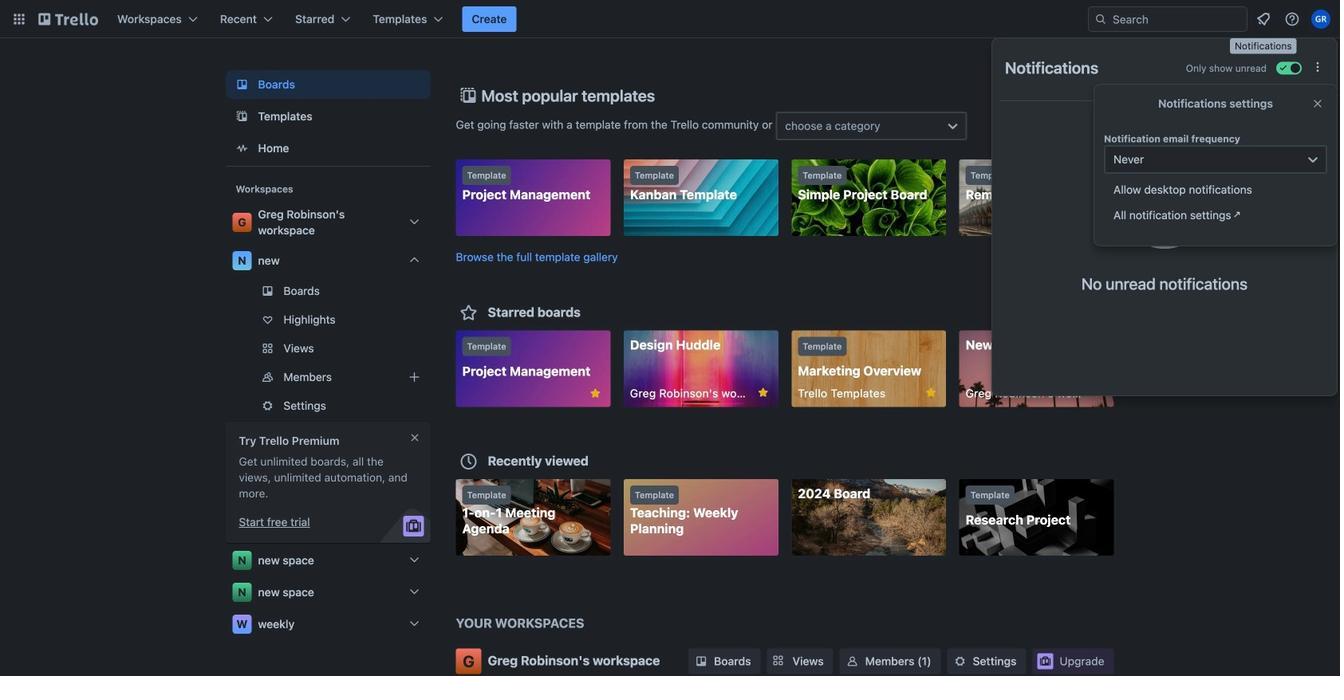 Task type: vqa. For each thing, say whether or not it's contained in the screenshot.
right Education link
no



Task type: describe. For each thing, give the bounding box(es) containing it.
primary element
[[0, 0, 1341, 38]]

open information menu image
[[1285, 11, 1301, 27]]

board image
[[233, 75, 252, 94]]

Search field
[[1089, 6, 1248, 32]]

sm image
[[845, 654, 861, 670]]



Task type: locate. For each thing, give the bounding box(es) containing it.
0 notifications image
[[1255, 10, 1274, 29]]

0 horizontal spatial click to unstar this board. it will be removed from your starred list. image
[[589, 387, 603, 401]]

search image
[[1095, 13, 1108, 26]]

0 horizontal spatial sm image
[[694, 654, 710, 670]]

template board image
[[233, 107, 252, 126]]

2 sm image from the left
[[953, 654, 969, 670]]

add image
[[405, 368, 424, 387]]

tooltip
[[1231, 38, 1298, 54]]

close popover image
[[1312, 97, 1325, 110]]

back to home image
[[38, 6, 98, 32]]

click to unstar this board. it will be removed from your starred list. image
[[924, 386, 939, 400]]

1 horizontal spatial sm image
[[953, 654, 969, 670]]

1 sm image from the left
[[694, 654, 710, 670]]

home image
[[233, 139, 252, 158]]

1 horizontal spatial click to unstar this board. it will be removed from your starred list. image
[[756, 386, 771, 400]]

click to unstar this board. it will be removed from your starred list. image
[[756, 386, 771, 400], [589, 387, 603, 401]]

greg robinson (gregrobinson96) image
[[1312, 10, 1331, 29]]

sm image
[[694, 654, 710, 670], [953, 654, 969, 670]]

taco image
[[1123, 143, 1208, 249]]



